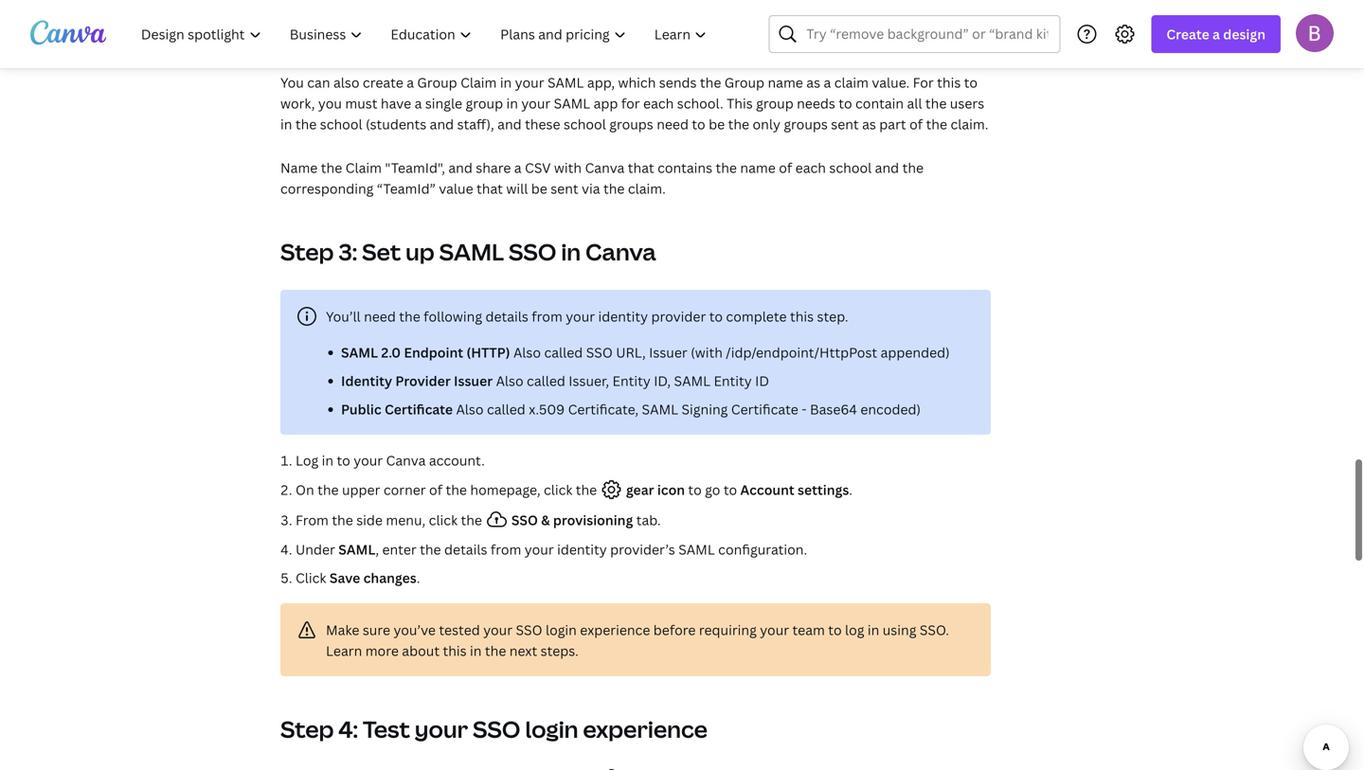 Task type: describe. For each thing, give the bounding box(es) containing it.
saml 2.0 endpoint (http) also called sso url, issuer (with /idp/endpoint/httppost appended)
[[341, 344, 950, 362]]

step for step 3: set up saml sso in canva
[[281, 236, 334, 267]]

the right contains
[[716, 159, 737, 177]]

saml right up
[[439, 236, 504, 267]]

to left go
[[689, 481, 702, 499]]

enter
[[382, 541, 417, 559]]

changes
[[364, 569, 417, 587]]

go
[[705, 481, 721, 499]]

you'll
[[326, 308, 361, 326]]

this inside you can also create a group claim in your saml app, which sends the group name as a claim value. for this to work, you must have a single group in your saml app for each school. this group needs to contain all the users in the school (students and staff), and these school groups need to be the only groups sent as part of the claim.
[[938, 73, 961, 91]]

endpoint
[[404, 344, 464, 362]]

which
[[618, 73, 656, 91]]

of inside name the claim "teamid", and share a csv with canva that contains the name of each school and the corresponding "teamid" value that will be sent via the claim.
[[779, 159, 793, 177]]

about
[[402, 642, 440, 660]]

the right the 'on'
[[318, 481, 339, 499]]

a inside name the claim "teamid", and share a csv with canva that contains the name of each school and the corresponding "teamid" value that will be sent via the claim.
[[514, 159, 522, 177]]

3:
[[339, 236, 358, 267]]

complete
[[726, 308, 787, 326]]

"teamid"
[[377, 180, 436, 198]]

issuer,
[[569, 372, 610, 390]]

2 vertical spatial called
[[487, 400, 526, 418]]

claim inside you can also create a group claim in your saml app, which sends the group name as a claim value. for this to work, you must have a single group in your saml app for each school. this group needs to contain all the users in the school (students and staff), and these school groups need to be the only groups sent as part of the claim.
[[461, 73, 497, 91]]

0 vertical spatial details
[[486, 308, 529, 326]]

next
[[510, 642, 538, 660]]

single
[[425, 94, 463, 112]]

be inside you can also create a group claim in your saml app, which sends the group name as a claim value. for this to work, you must have a single group in your saml app for each school. this group needs to contain all the users in the school (students and staff), and these school groups need to be the only groups sent as part of the claim.
[[709, 115, 725, 133]]

sends
[[659, 73, 697, 91]]

work,
[[281, 94, 315, 112]]

2 group from the left
[[725, 73, 765, 91]]

the down for
[[927, 115, 948, 133]]

1 vertical spatial experience
[[583, 714, 708, 745]]

x.509
[[529, 400, 565, 418]]

saml right provider's
[[679, 541, 715, 559]]

must
[[345, 94, 378, 112]]

csv
[[525, 159, 551, 177]]

identity provider issuer also called issuer, entity id, saml entity id
[[341, 372, 770, 390]]

step.
[[818, 308, 849, 326]]

and down part
[[875, 159, 900, 177]]

create a design button
[[1152, 15, 1281, 53]]

have
[[381, 94, 412, 112]]

of inside you can also create a group claim in your saml app, which sends the group name as a claim value. for this to work, you must have a single group in your saml app for each school. this group needs to contain all the users in the school (students and staff), and these school groups need to be the only groups sent as part of the claim.
[[910, 115, 923, 133]]

public
[[341, 400, 382, 418]]

0 horizontal spatial issuer
[[454, 372, 493, 390]]

2 group from the left
[[756, 94, 794, 112]]

steps.
[[541, 642, 579, 660]]

icon
[[658, 481, 685, 499]]

learn
[[326, 642, 362, 660]]

Try "remove background" or "brand kit" search field
[[807, 16, 1049, 52]]

1 vertical spatial also
[[496, 372, 524, 390]]

log in to your canva account.
[[296, 452, 485, 470]]

also
[[334, 73, 360, 91]]

name the claim "teamid", and share a csv with canva that contains the name of each school and the corresponding "teamid" value that will be sent via the claim.
[[281, 159, 924, 198]]

this inside make sure you've tested your sso login experience before requiring your team to log in using sso. learn more about this in the next steps.
[[443, 642, 467, 660]]

to up "users"
[[965, 73, 978, 91]]

url,
[[616, 344, 646, 362]]

certificate,
[[568, 400, 639, 418]]

app
[[594, 94, 618, 112]]

saml up identity
[[341, 344, 378, 362]]

contain
[[856, 94, 904, 112]]

from the side menu, click the
[[296, 511, 486, 529]]

1 horizontal spatial this
[[790, 308, 814, 326]]

the up 'corresponding'
[[321, 159, 342, 177]]

to up (with
[[710, 308, 723, 326]]

sso down 'will'
[[509, 236, 557, 267]]

and up value
[[449, 159, 473, 177]]

-
[[802, 400, 807, 418]]

staff),
[[457, 115, 494, 133]]

sso inside make sure you've tested your sso login experience before requiring your team to log in using sso. learn more about this in the next steps.
[[516, 621, 543, 639]]

sent inside you can also create a group claim in your saml app, which sends the group name as a claim value. for this to work, you must have a single group in your saml app for each school. this group needs to contain all the users in the school (students and staff), and these school groups need to be the only groups sent as part of the claim.
[[832, 115, 859, 133]]

a up needs at the right top of page
[[824, 73, 831, 91]]

school.
[[677, 94, 724, 112]]

from
[[296, 511, 329, 529]]

the right the all on the top right of page
[[926, 94, 947, 112]]

name
[[281, 159, 318, 177]]

the up the sso & provisioning tab. at the left
[[576, 481, 597, 499]]

needs
[[797, 94, 836, 112]]

upper
[[342, 481, 380, 499]]

,
[[376, 541, 379, 559]]

to down the school.
[[692, 115, 706, 133]]

create
[[1167, 25, 1210, 43]]

for
[[913, 73, 934, 91]]

0 vertical spatial also
[[514, 344, 541, 362]]

2.0
[[381, 344, 401, 362]]

2 entity from the left
[[714, 372, 752, 390]]

team
[[793, 621, 825, 639]]

value.
[[872, 73, 910, 91]]

be inside name the claim "teamid", and share a csv with canva that contains the name of each school and the corresponding "teamid" value that will be sent via the claim.
[[531, 180, 548, 198]]

via
[[582, 180, 600, 198]]

2 vertical spatial also
[[456, 400, 484, 418]]

sso.
[[920, 621, 950, 639]]

sso left &
[[512, 511, 538, 529]]

the down work,
[[296, 115, 317, 133]]

(http)
[[467, 344, 511, 362]]

provisioning
[[553, 511, 633, 529]]

school inside name the claim "teamid", and share a csv with canva that contains the name of each school and the corresponding "teamid" value that will be sent via the claim.
[[830, 159, 872, 177]]

sso & provisioning tab.
[[512, 511, 661, 529]]

4:
[[339, 714, 358, 745]]

sso up issuer,
[[586, 344, 613, 362]]

0 horizontal spatial school
[[320, 115, 363, 133]]

only
[[753, 115, 781, 133]]

create a design
[[1167, 25, 1266, 43]]

click save changes .
[[296, 569, 420, 587]]

set
[[362, 236, 401, 267]]

id
[[756, 372, 770, 390]]

0 horizontal spatial of
[[429, 481, 443, 499]]

using
[[883, 621, 917, 639]]

saml left app,
[[548, 73, 584, 91]]

account.
[[429, 452, 485, 470]]

1 vertical spatial identity
[[557, 541, 607, 559]]

claim inside name the claim "teamid", and share a csv with canva that contains the name of each school and the corresponding "teamid" value that will be sent via the claim.
[[346, 159, 382, 177]]

on the upper corner of the homepage, click the
[[296, 481, 597, 499]]

create
[[363, 73, 404, 91]]

identity
[[341, 372, 392, 390]]

(with
[[691, 344, 723, 362]]

1 horizontal spatial .
[[850, 481, 853, 499]]

0 vertical spatial called
[[544, 344, 583, 362]]

sso down next
[[473, 714, 521, 745]]

the up 2.0
[[399, 308, 421, 326]]

tested
[[439, 621, 480, 639]]

for
[[622, 94, 640, 112]]

0 horizontal spatial as
[[807, 73, 821, 91]]

under saml , enter the details from your identity provider's saml configuration.
[[296, 541, 808, 559]]

(students
[[366, 115, 427, 133]]

1 vertical spatial called
[[527, 372, 566, 390]]

more
[[366, 642, 399, 660]]

configuration.
[[719, 541, 808, 559]]

name inside name the claim "teamid", and share a csv with canva that contains the name of each school and the corresponding "teamid" value that will be sent via the claim.
[[741, 159, 776, 177]]

make sure you've tested your sso login experience before requiring your team to log in using sso. learn more about this in the next steps.
[[326, 621, 950, 660]]

homepage,
[[470, 481, 541, 499]]

&
[[541, 511, 550, 529]]

1 horizontal spatial issuer
[[649, 344, 688, 362]]

1 horizontal spatial school
[[564, 115, 606, 133]]

test
[[363, 714, 410, 745]]

corresponding
[[281, 180, 374, 198]]

1 vertical spatial details
[[445, 541, 488, 559]]



Task type: vqa. For each thing, say whether or not it's contained in the screenshot.
the Team 1 Element
no



Task type: locate. For each thing, give the bounding box(es) containing it.
issuer down (http)
[[454, 372, 493, 390]]

1 horizontal spatial each
[[796, 159, 826, 177]]

0 vertical spatial this
[[938, 73, 961, 91]]

appended)
[[881, 344, 950, 362]]

0 horizontal spatial group
[[417, 73, 457, 91]]

. down enter
[[417, 569, 420, 587]]

group
[[417, 73, 457, 91], [725, 73, 765, 91]]

this down tested
[[443, 642, 467, 660]]

1 step from the top
[[281, 236, 334, 267]]

1 vertical spatial that
[[477, 180, 503, 198]]

as
[[807, 73, 821, 91], [863, 115, 877, 133]]

that
[[628, 159, 655, 177], [477, 180, 503, 198]]

from up identity provider issuer also called issuer, entity id, saml entity id
[[532, 308, 563, 326]]

1 horizontal spatial of
[[779, 159, 793, 177]]

gear icon to go to account settings .
[[623, 481, 853, 499]]

the down part
[[903, 159, 924, 177]]

0 horizontal spatial sent
[[551, 180, 579, 198]]

0 vertical spatial sent
[[832, 115, 859, 133]]

1 horizontal spatial claim.
[[951, 115, 989, 133]]

step for step 4: test your sso login experience
[[281, 714, 334, 745]]

to inside make sure you've tested your sso login experience before requiring your team to log in using sso. learn more about this in the next steps.
[[829, 621, 842, 639]]

1 horizontal spatial as
[[863, 115, 877, 133]]

sent down with
[[551, 180, 579, 198]]

value
[[439, 180, 474, 198]]

entity left id
[[714, 372, 752, 390]]

to down claim at the top of the page
[[839, 94, 853, 112]]

click up &
[[544, 481, 573, 499]]

groups down for
[[610, 115, 654, 133]]

1 vertical spatial from
[[491, 541, 522, 559]]

claim. down "users"
[[951, 115, 989, 133]]

0 vertical spatial of
[[910, 115, 923, 133]]

0 vertical spatial claim
[[461, 73, 497, 91]]

1 certificate from the left
[[385, 400, 453, 418]]

from down homepage,
[[491, 541, 522, 559]]

log
[[296, 452, 319, 470]]

to left log
[[829, 621, 842, 639]]

sent inside name the claim "teamid", and share a csv with canva that contains the name of each school and the corresponding "teamid" value that will be sent via the claim.
[[551, 180, 579, 198]]

called up x.509
[[527, 372, 566, 390]]

1 vertical spatial each
[[796, 159, 826, 177]]

groups
[[610, 115, 654, 133], [784, 115, 828, 133]]

0 horizontal spatial be
[[531, 180, 548, 198]]

1 horizontal spatial be
[[709, 115, 725, 133]]

from
[[532, 308, 563, 326], [491, 541, 522, 559]]

0 vertical spatial click
[[544, 481, 573, 499]]

2 vertical spatial this
[[443, 642, 467, 660]]

1 vertical spatial of
[[779, 159, 793, 177]]

0 horizontal spatial this
[[443, 642, 467, 660]]

a left "csv"
[[514, 159, 522, 177]]

account
[[741, 481, 795, 499]]

1 group from the left
[[466, 94, 503, 112]]

group up the only
[[756, 94, 794, 112]]

issuer up id,
[[649, 344, 688, 362]]

can
[[307, 73, 330, 91]]

part
[[880, 115, 907, 133]]

a inside the create a design dropdown button
[[1213, 25, 1221, 43]]

sent down needs at the right top of page
[[832, 115, 859, 133]]

0 horizontal spatial claim
[[346, 159, 382, 177]]

. down base64
[[850, 481, 853, 499]]

experience
[[580, 621, 651, 639], [583, 714, 708, 745]]

a left design
[[1213, 25, 1221, 43]]

base64
[[810, 400, 858, 418]]

also right (http)
[[514, 344, 541, 362]]

and
[[430, 115, 454, 133], [498, 115, 522, 133], [449, 159, 473, 177], [875, 159, 900, 177]]

0 horizontal spatial each
[[644, 94, 674, 112]]

you'll need the following details from your identity provider to complete this step.
[[326, 308, 849, 326]]

0 horizontal spatial .
[[417, 569, 420, 587]]

group up this
[[725, 73, 765, 91]]

1 horizontal spatial groups
[[784, 115, 828, 133]]

identity down the sso & provisioning tab. at the left
[[557, 541, 607, 559]]

step 3: set up saml sso in canva
[[281, 236, 656, 267]]

0 vertical spatial as
[[807, 73, 821, 91]]

design
[[1224, 25, 1266, 43]]

0 vertical spatial identity
[[599, 308, 648, 326]]

details
[[486, 308, 529, 326], [445, 541, 488, 559]]

each inside name the claim "teamid", and share a csv with canva that contains the name of each school and the corresponding "teamid" value that will be sent via the claim.
[[796, 159, 826, 177]]

of down the all on the top right of page
[[910, 115, 923, 133]]

each down needs at the right top of page
[[796, 159, 826, 177]]

claim. inside name the claim "teamid", and share a csv with canva that contains the name of each school and the corresponding "teamid" value that will be sent via the claim.
[[628, 180, 666, 198]]

step
[[281, 236, 334, 267], [281, 714, 334, 745]]

as down contain
[[863, 115, 877, 133]]

claim
[[461, 73, 497, 91], [346, 159, 382, 177]]

side
[[357, 511, 383, 529]]

a right have
[[415, 94, 422, 112]]

provider
[[396, 372, 451, 390]]

2 horizontal spatial this
[[938, 73, 961, 91]]

1 horizontal spatial entity
[[714, 372, 752, 390]]

claim.
[[951, 115, 989, 133], [628, 180, 666, 198]]

top level navigation element
[[129, 15, 724, 53]]

saml up click save changes .
[[339, 541, 376, 559]]

group up staff),
[[466, 94, 503, 112]]

login up steps.
[[546, 621, 577, 639]]

this
[[727, 94, 753, 112]]

saml right id,
[[674, 372, 711, 390]]

2 horizontal spatial of
[[910, 115, 923, 133]]

group up single
[[417, 73, 457, 91]]

the left next
[[485, 642, 506, 660]]

claim. down contains
[[628, 180, 666, 198]]

1 vertical spatial step
[[281, 714, 334, 745]]

sure
[[363, 621, 391, 639]]

0 vertical spatial need
[[657, 115, 689, 133]]

certificate
[[385, 400, 453, 418], [731, 400, 799, 418]]

will
[[506, 180, 528, 198]]

0 vertical spatial from
[[532, 308, 563, 326]]

experience left before
[[580, 621, 651, 639]]

the inside make sure you've tested your sso login experience before requiring your team to log in using sso. learn more about this in the next steps.
[[485, 642, 506, 660]]

your
[[515, 73, 545, 91], [522, 94, 551, 112], [566, 308, 595, 326], [354, 452, 383, 470], [525, 541, 554, 559], [484, 621, 513, 639], [760, 621, 790, 639], [415, 714, 468, 745]]

1 horizontal spatial that
[[628, 159, 655, 177]]

be down "csv"
[[531, 180, 548, 198]]

1 horizontal spatial click
[[544, 481, 573, 499]]

0 vertical spatial .
[[850, 481, 853, 499]]

canva up the corner
[[386, 452, 426, 470]]

0 vertical spatial name
[[768, 73, 804, 91]]

also up account.
[[456, 400, 484, 418]]

provider
[[652, 308, 706, 326]]

a up have
[[407, 73, 414, 91]]

this left step.
[[790, 308, 814, 326]]

0 vertical spatial each
[[644, 94, 674, 112]]

1 horizontal spatial group
[[725, 73, 765, 91]]

/idp/endpoint/httppost
[[726, 344, 878, 362]]

the down on the upper corner of the homepage, click the
[[461, 511, 482, 529]]

the down account.
[[446, 481, 467, 499]]

canva inside name the claim "teamid", and share a csv with canva that contains the name of each school and the corresponding "teamid" value that will be sent via the claim.
[[585, 159, 625, 177]]

tab.
[[637, 511, 661, 529]]

0 horizontal spatial group
[[466, 94, 503, 112]]

save
[[330, 569, 360, 587]]

claim
[[835, 73, 869, 91]]

step left the 4:
[[281, 714, 334, 745]]

name inside you can also create a group claim in your saml app, which sends the group name as a claim value. for this to work, you must have a single group in your saml app for each school. this group needs to contain all the users in the school (students and staff), and these school groups need to be the only groups sent as part of the claim.
[[768, 73, 804, 91]]

2 horizontal spatial school
[[830, 159, 872, 177]]

details down on the upper corner of the homepage, click the
[[445, 541, 488, 559]]

1 horizontal spatial from
[[532, 308, 563, 326]]

1 horizontal spatial sent
[[832, 115, 859, 133]]

name down the only
[[741, 159, 776, 177]]

each inside you can also create a group claim in your saml app, which sends the group name as a claim value. for this to work, you must have a single group in your saml app for each school. this group needs to contain all the users in the school (students and staff), and these school groups need to be the only groups sent as part of the claim.
[[644, 94, 674, 112]]

1 group from the left
[[417, 73, 457, 91]]

0 horizontal spatial certificate
[[385, 400, 453, 418]]

you
[[281, 73, 304, 91]]

0 horizontal spatial from
[[491, 541, 522, 559]]

2 vertical spatial canva
[[386, 452, 426, 470]]

1 vertical spatial name
[[741, 159, 776, 177]]

called
[[544, 344, 583, 362], [527, 372, 566, 390], [487, 400, 526, 418]]

1 vertical spatial sent
[[551, 180, 579, 198]]

0 vertical spatial that
[[628, 159, 655, 177]]

group
[[466, 94, 503, 112], [756, 94, 794, 112]]

in
[[500, 73, 512, 91], [507, 94, 518, 112], [281, 115, 292, 133], [561, 236, 581, 267], [322, 452, 334, 470], [868, 621, 880, 639], [470, 642, 482, 660]]

1 vertical spatial claim
[[346, 159, 382, 177]]

click
[[296, 569, 326, 587]]

as up needs at the right top of page
[[807, 73, 821, 91]]

1 horizontal spatial need
[[657, 115, 689, 133]]

the right enter
[[420, 541, 441, 559]]

"teamid",
[[385, 159, 445, 177]]

1 vertical spatial canva
[[586, 236, 656, 267]]

0 horizontal spatial groups
[[610, 115, 654, 133]]

requiring
[[699, 621, 757, 639]]

sso
[[509, 236, 557, 267], [586, 344, 613, 362], [512, 511, 538, 529], [516, 621, 543, 639], [473, 714, 521, 745]]

that left contains
[[628, 159, 655, 177]]

with
[[554, 159, 582, 177]]

sso up next
[[516, 621, 543, 639]]

0 vertical spatial login
[[546, 621, 577, 639]]

canva up via
[[585, 159, 625, 177]]

log
[[845, 621, 865, 639]]

the right via
[[604, 180, 625, 198]]

0 horizontal spatial click
[[429, 511, 458, 529]]

signing
[[682, 400, 728, 418]]

canva
[[585, 159, 625, 177], [586, 236, 656, 267], [386, 452, 426, 470]]

0 horizontal spatial claim.
[[628, 180, 666, 198]]

click down on the upper corner of the homepage, click the
[[429, 511, 458, 529]]

and left the these
[[498, 115, 522, 133]]

school down app
[[564, 115, 606, 133]]

saml
[[548, 73, 584, 91], [554, 94, 591, 112], [439, 236, 504, 267], [341, 344, 378, 362], [674, 372, 711, 390], [642, 400, 679, 418], [339, 541, 376, 559], [679, 541, 715, 559]]

1 vertical spatial login
[[525, 714, 579, 745]]

before
[[654, 621, 696, 639]]

to right go
[[724, 481, 738, 499]]

1 entity from the left
[[613, 372, 651, 390]]

0 vertical spatial be
[[709, 115, 725, 133]]

0 horizontal spatial that
[[477, 180, 503, 198]]

1 horizontal spatial certificate
[[731, 400, 799, 418]]

gear
[[626, 481, 654, 499]]

this right for
[[938, 73, 961, 91]]

details up (http)
[[486, 308, 529, 326]]

1 groups from the left
[[610, 115, 654, 133]]

1 vertical spatial click
[[429, 511, 458, 529]]

need down the school.
[[657, 115, 689, 133]]

2 groups from the left
[[784, 115, 828, 133]]

need right you'll
[[364, 308, 396, 326]]

0 vertical spatial issuer
[[649, 344, 688, 362]]

the down this
[[728, 115, 750, 133]]

bob builder image
[[1297, 14, 1335, 52]]

1 vertical spatial be
[[531, 180, 548, 198]]

the left 'side'
[[332, 511, 353, 529]]

1 horizontal spatial claim
[[461, 73, 497, 91]]

1 vertical spatial claim.
[[628, 180, 666, 198]]

0 vertical spatial canva
[[585, 159, 625, 177]]

0 horizontal spatial entity
[[613, 372, 651, 390]]

saml down id,
[[642, 400, 679, 418]]

be down the school.
[[709, 115, 725, 133]]

groups down needs at the right top of page
[[784, 115, 828, 133]]

and down single
[[430, 115, 454, 133]]

share
[[476, 159, 511, 177]]

0 vertical spatial claim.
[[951, 115, 989, 133]]

2 step from the top
[[281, 714, 334, 745]]

1 vertical spatial issuer
[[454, 372, 493, 390]]

experience inside make sure you've tested your sso login experience before requiring your team to log in using sso. learn more about this in the next steps.
[[580, 621, 651, 639]]

step 4: test your sso login experience
[[281, 714, 708, 745]]

called up identity provider issuer also called issuer, entity id, saml entity id
[[544, 344, 583, 362]]

also
[[514, 344, 541, 362], [496, 372, 524, 390], [456, 400, 484, 418]]

need inside you can also create a group claim in your saml app, which sends the group name as a claim value. for this to work, you must have a single group in your saml app for each school. this group needs to contain all the users in the school (students and staff), and these school groups need to be the only groups sent as part of the claim.
[[657, 115, 689, 133]]

experience down make sure you've tested your sso login experience before requiring your team to log in using sso. learn more about this in the next steps.
[[583, 714, 708, 745]]

login inside make sure you've tested your sso login experience before requiring your team to log in using sso. learn more about this in the next steps.
[[546, 621, 577, 639]]

public certificate also called x.509 certificate, saml signing certificate - base64 encoded)
[[341, 400, 921, 418]]

contains
[[658, 159, 713, 177]]

settings
[[798, 481, 850, 499]]

claim. inside you can also create a group claim in your saml app, which sends the group name as a claim value. for this to work, you must have a single group in your saml app for each school. this group needs to contain all the users in the school (students and staff), and these school groups need to be the only groups sent as part of the claim.
[[951, 115, 989, 133]]

school down contain
[[830, 159, 872, 177]]

provider's
[[610, 541, 676, 559]]

you've
[[394, 621, 436, 639]]

certificate down id
[[731, 400, 799, 418]]

1 horizontal spatial group
[[756, 94, 794, 112]]

saml left app
[[554, 94, 591, 112]]

claim up single
[[461, 73, 497, 91]]

1 vertical spatial this
[[790, 308, 814, 326]]

the up the school.
[[700, 73, 722, 91]]

to up upper
[[337, 452, 351, 470]]

under
[[296, 541, 335, 559]]

1 vertical spatial .
[[417, 569, 420, 587]]

0 horizontal spatial need
[[364, 308, 396, 326]]

1 vertical spatial as
[[863, 115, 877, 133]]

up
[[406, 236, 435, 267]]

1 vertical spatial need
[[364, 308, 396, 326]]

claim up 'corresponding'
[[346, 159, 382, 177]]

that down share
[[477, 180, 503, 198]]

0 vertical spatial step
[[281, 236, 334, 267]]

login down steps.
[[525, 714, 579, 745]]

0 vertical spatial experience
[[580, 621, 651, 639]]

on
[[296, 481, 314, 499]]

called left x.509
[[487, 400, 526, 418]]

click
[[544, 481, 573, 499], [429, 511, 458, 529]]

of down the only
[[779, 159, 793, 177]]

school down you
[[320, 115, 363, 133]]

canva down via
[[586, 236, 656, 267]]

2 vertical spatial of
[[429, 481, 443, 499]]

2 certificate from the left
[[731, 400, 799, 418]]

all
[[908, 94, 923, 112]]



